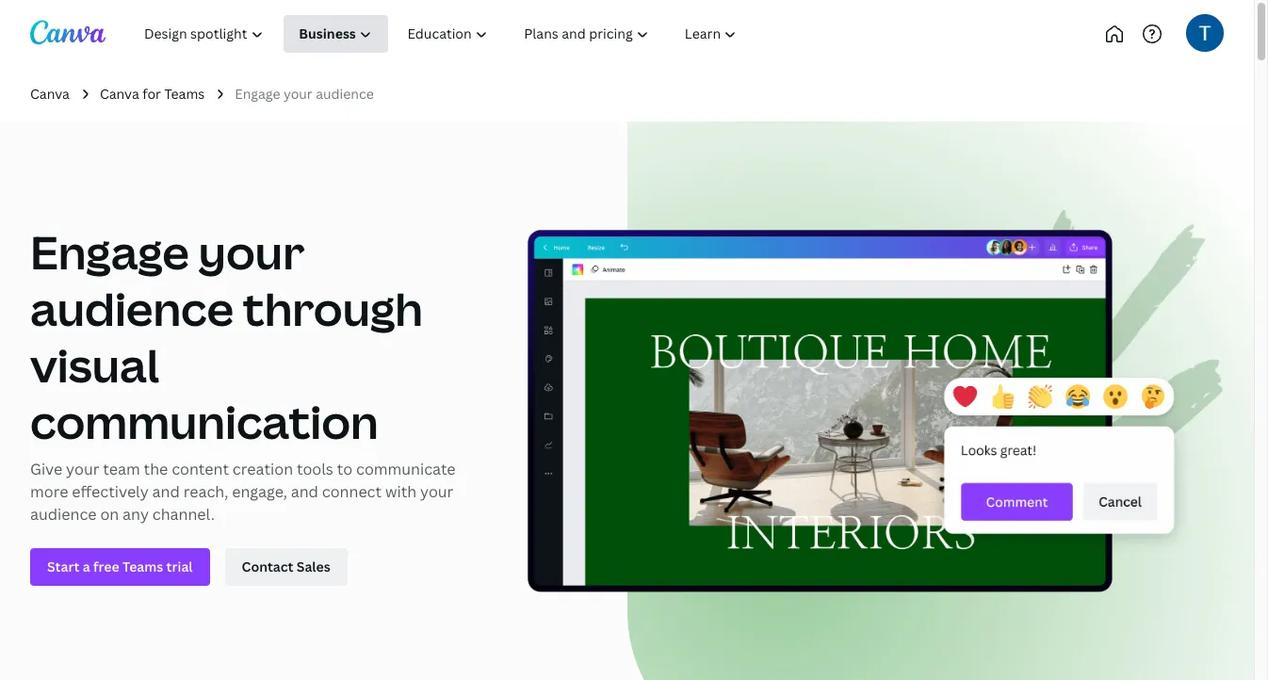 Task type: vqa. For each thing, say whether or not it's contained in the screenshot.
'anyone'
no



Task type: locate. For each thing, give the bounding box(es) containing it.
foreground image - engage your audience image
[[528, 210, 1224, 601]]

canva for teams
[[100, 85, 205, 103]]

audience
[[316, 85, 374, 103], [30, 278, 234, 340], [30, 505, 97, 525]]

engage inside engage your audience through visual communication give your team the content creation tools to communicate more effectively and reach, engage, and connect with your audience on any channel.
[[30, 222, 189, 283]]

1 vertical spatial audience
[[30, 278, 234, 340]]

and down tools
[[291, 482, 318, 503]]

the
[[144, 459, 168, 480]]

1 and from the left
[[152, 482, 180, 503]]

canva
[[30, 85, 70, 103], [100, 85, 139, 103]]

your
[[284, 85, 313, 103], [198, 222, 305, 283], [66, 459, 99, 480], [420, 482, 454, 503]]

canva for teams link
[[100, 84, 205, 105]]

through
[[243, 278, 423, 340]]

1 horizontal spatial and
[[291, 482, 318, 503]]

effectively
[[72, 482, 149, 503]]

1 horizontal spatial canva
[[100, 85, 139, 103]]

1 vertical spatial engage
[[30, 222, 189, 283]]

2 vertical spatial audience
[[30, 505, 97, 525]]

engage your audience through visual communication give your team the content creation tools to communicate more effectively and reach, engage, and connect with your audience on any channel.
[[30, 222, 456, 525]]

0 horizontal spatial canva
[[30, 85, 70, 103]]

0 horizontal spatial engage
[[30, 222, 189, 283]]

engage for engage your audience through visual communication give your team the content creation tools to communicate more effectively and reach, engage, and connect with your audience on any channel.
[[30, 222, 189, 283]]

on
[[100, 505, 119, 525]]

1 canva from the left
[[30, 85, 70, 103]]

2 and from the left
[[291, 482, 318, 503]]

audience for engage your audience through visual communication give your team the content creation tools to communicate more effectively and reach, engage, and connect with your audience on any channel.
[[30, 278, 234, 340]]

0 vertical spatial engage
[[235, 85, 280, 103]]

0 vertical spatial audience
[[316, 85, 374, 103]]

communication
[[30, 392, 379, 453]]

engage your audience
[[235, 85, 374, 103]]

and
[[152, 482, 180, 503], [291, 482, 318, 503]]

top level navigation element
[[128, 15, 818, 53]]

0 horizontal spatial and
[[152, 482, 180, 503]]

2 canva from the left
[[100, 85, 139, 103]]

and down the
[[152, 482, 180, 503]]

teams
[[164, 85, 205, 103]]

1 horizontal spatial engage
[[235, 85, 280, 103]]

any
[[123, 505, 149, 525]]

engage
[[235, 85, 280, 103], [30, 222, 189, 283]]

reach,
[[183, 482, 228, 503]]



Task type: describe. For each thing, give the bounding box(es) containing it.
creation
[[233, 459, 293, 480]]

give
[[30, 459, 62, 480]]

engage,
[[232, 482, 287, 503]]

canva for canva
[[30, 85, 70, 103]]

audience for engage your audience
[[316, 85, 374, 103]]

channel.
[[152, 505, 215, 525]]

engage for engage your audience
[[235, 85, 280, 103]]

frame 10288828 (4) image
[[627, 122, 1255, 681]]

content
[[172, 459, 229, 480]]

visual
[[30, 335, 159, 396]]

team
[[103, 459, 140, 480]]

for
[[142, 85, 161, 103]]

to
[[337, 459, 353, 480]]

connect
[[322, 482, 382, 503]]

canva link
[[30, 84, 70, 105]]

more
[[30, 482, 68, 503]]

communicate
[[356, 459, 456, 480]]

canva for canva for teams
[[100, 85, 139, 103]]

with
[[385, 482, 417, 503]]

tools
[[297, 459, 334, 480]]



